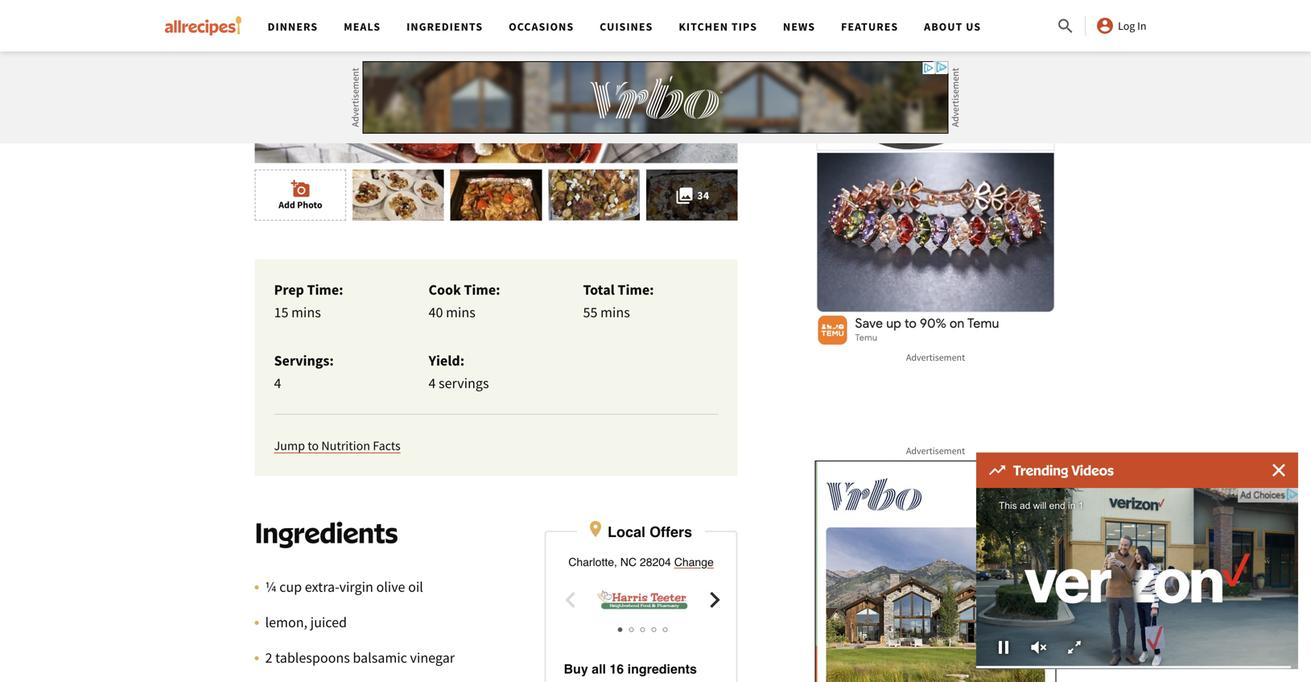Task type: locate. For each thing, give the bounding box(es) containing it.
1 4 from the left
[[274, 374, 281, 392]]

us
[[967, 19, 982, 34]]

add photo
[[279, 198, 323, 211]]

2 horizontal spatial time:
[[618, 281, 654, 299]]

features link
[[842, 19, 899, 34]]

log
[[1119, 19, 1136, 33]]

mins for total
[[601, 303, 630, 322]]

mins right 55
[[601, 303, 630, 322]]

photo
[[297, 198, 323, 211]]

time: right prep
[[307, 281, 344, 299]]

account image
[[1096, 16, 1115, 35]]

15
[[274, 303, 289, 322]]

ingredients
[[628, 662, 697, 677]]

ingredients
[[407, 19, 483, 34], [255, 515, 398, 550]]

time: right total at the top left of the page
[[618, 281, 654, 299]]

log in
[[1119, 19, 1147, 33]]

1 mins from the left
[[292, 303, 321, 322]]

4 inside servings: 4
[[274, 374, 281, 392]]

0 horizontal spatial 4
[[274, 374, 281, 392]]

yield:
[[429, 352, 465, 370]]

kitchen
[[679, 19, 729, 34]]

2
[[265, 649, 273, 667]]

unmute button group
[[1022, 635, 1057, 660]]

mins
[[292, 303, 321, 322], [446, 303, 476, 322], [601, 303, 630, 322]]

about us
[[925, 19, 982, 34]]

1 time: from the left
[[307, 281, 344, 299]]

in
[[1138, 19, 1147, 33]]

3 time: from the left
[[618, 281, 654, 299]]

time: inside total time: 55 mins
[[618, 281, 654, 299]]

vinegar
[[410, 649, 455, 667]]

¼
[[265, 578, 277, 596]]

4 down yield:
[[429, 374, 436, 392]]

mins inside total time: 55 mins
[[601, 303, 630, 322]]

juiced
[[311, 613, 347, 632]]

cuisines
[[600, 19, 653, 34]]

4 for servings: 4
[[274, 374, 281, 392]]

time:
[[307, 281, 344, 299], [464, 281, 501, 299], [618, 281, 654, 299]]

videos
[[1072, 461, 1115, 479]]

mins for prep
[[292, 303, 321, 322]]

buy all 16 ingredients
[[564, 662, 697, 677]]

total time: 55 mins
[[583, 281, 654, 322]]

2 mins from the left
[[446, 303, 476, 322]]

search image
[[1057, 17, 1076, 36]]

cup
[[280, 578, 302, 596]]

nc
[[621, 556, 637, 569]]

1 horizontal spatial time:
[[464, 281, 501, 299]]

nutrition
[[322, 438, 370, 454]]

1 vertical spatial ingredients
[[255, 515, 398, 550]]

4 inside yield: 4 servings
[[429, 374, 436, 392]]

home image
[[165, 16, 242, 35]]

prep time: 15 mins
[[274, 281, 344, 322]]

local
[[608, 524, 646, 541]]

2 time: from the left
[[464, 281, 501, 299]]

time: for 15 mins
[[307, 281, 344, 299]]

cook time: 40 mins
[[429, 281, 501, 322]]

4 down servings:
[[274, 374, 281, 392]]

2 4 from the left
[[429, 374, 436, 392]]

all
[[592, 662, 606, 677]]

navigation
[[255, 0, 1057, 52]]

1 horizontal spatial ingredients
[[407, 19, 483, 34]]

trending videos
[[1014, 461, 1115, 479]]

time: inside cook time: 40 mins
[[464, 281, 501, 299]]

balsamic
[[353, 649, 407, 667]]

0 horizontal spatial ingredients
[[255, 515, 398, 550]]

mins inside the prep time: 15 mins
[[292, 303, 321, 322]]

1 horizontal spatial 4
[[429, 374, 436, 392]]

1 horizontal spatial mins
[[446, 303, 476, 322]]

4
[[274, 374, 281, 392], [429, 374, 436, 392]]

3 mins from the left
[[601, 303, 630, 322]]

advertisement region
[[815, 0, 1057, 348], [363, 61, 949, 134], [815, 461, 1057, 682]]

kitchen tips
[[679, 19, 758, 34]]

virgin
[[340, 578, 374, 596]]

34
[[698, 188, 710, 202]]

servings
[[439, 374, 489, 392]]

mins right 15
[[292, 303, 321, 322]]

to
[[308, 438, 319, 454]]

0 horizontal spatial time:
[[307, 281, 344, 299]]

about
[[925, 19, 963, 34]]

16
[[610, 662, 624, 677]]

add photo image
[[291, 179, 310, 198]]

mins inside cook time: 40 mins
[[446, 303, 476, 322]]

occasions
[[509, 19, 574, 34]]

mins right 40
[[446, 303, 476, 322]]

0 horizontal spatial mins
[[292, 303, 321, 322]]

time: inside the prep time: 15 mins
[[307, 281, 344, 299]]

time: right cook
[[464, 281, 501, 299]]

news link
[[784, 19, 816, 34]]

mins for cook
[[446, 303, 476, 322]]

tablespoons
[[275, 649, 350, 667]]

2 horizontal spatial mins
[[601, 303, 630, 322]]

tips
[[732, 19, 758, 34]]

lemon,
[[265, 613, 308, 632]]



Task type: describe. For each thing, give the bounding box(es) containing it.
servings: 4
[[274, 352, 334, 392]]

dinners link
[[268, 19, 318, 34]]

total
[[583, 281, 615, 299]]

extra-
[[305, 578, 340, 596]]

dinners
[[268, 19, 318, 34]]

cook
[[429, 281, 461, 299]]

40
[[429, 303, 443, 322]]

log in link
[[1096, 16, 1147, 35]]

jump
[[274, 438, 305, 454]]

change
[[675, 556, 714, 569]]

meals
[[344, 19, 381, 34]]

facts
[[373, 438, 401, 454]]

close image
[[1273, 464, 1286, 477]]

cuisines link
[[600, 19, 653, 34]]

kitchen tips link
[[679, 19, 758, 34]]

jump to nutrition facts
[[274, 438, 401, 454]]

news
[[784, 19, 816, 34]]

time: for 40 mins
[[464, 281, 501, 299]]

2 tablespoons balsamic vinegar
[[265, 649, 455, 667]]

oil
[[408, 578, 424, 596]]

harris teeter logo image
[[587, 584, 699, 616]]

34 button
[[647, 169, 738, 221]]

trending
[[1014, 461, 1069, 479]]

add
[[279, 198, 295, 211]]

occasions link
[[509, 19, 574, 34]]

lemon, juiced
[[265, 613, 347, 632]]

55
[[583, 303, 598, 322]]

looking down at a sheet pan of mediterranean chicken dinner. image
[[255, 0, 738, 163]]

ingredients link
[[407, 19, 483, 34]]

prep
[[274, 281, 304, 299]]

28204
[[640, 556, 672, 569]]

meals link
[[344, 19, 381, 34]]

navigation containing dinners
[[255, 0, 1057, 52]]

video player application
[[977, 488, 1299, 669]]

features
[[842, 19, 899, 34]]

offers
[[650, 524, 693, 541]]

0 vertical spatial ingredients
[[407, 19, 483, 34]]

about us link
[[925, 19, 982, 34]]

olive
[[376, 578, 405, 596]]

local offers
[[608, 524, 693, 541]]

charlotte,
[[569, 556, 618, 569]]

add photo button
[[255, 169, 346, 221]]

servings:
[[274, 352, 334, 370]]

4 for yield: 4 servings
[[429, 374, 436, 392]]

¼ cup extra-virgin olive oil
[[265, 578, 424, 596]]

change button
[[675, 554, 714, 570]]

yield: 4 servings
[[429, 352, 489, 392]]

trending image
[[990, 465, 1006, 475]]

charlotte, nc 28204 change
[[569, 556, 714, 569]]

time: for 55 mins
[[618, 281, 654, 299]]

buy
[[564, 662, 588, 677]]



Task type: vqa. For each thing, say whether or not it's contained in the screenshot.


